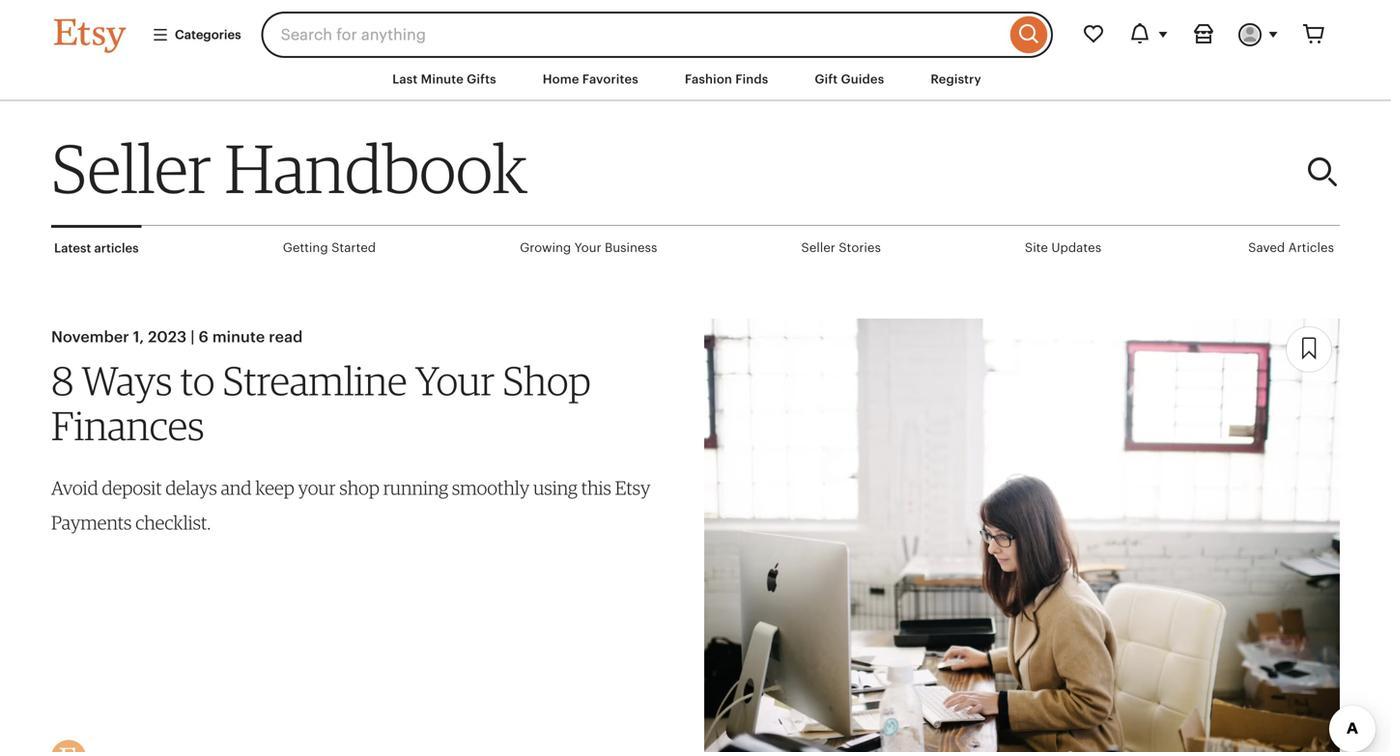 Task type: describe. For each thing, give the bounding box(es) containing it.
saved articles link
[[1246, 226, 1337, 270]]

|
[[191, 329, 195, 346]]

deposit
[[102, 477, 162, 500]]

latest
[[54, 241, 91, 256]]

gift
[[815, 72, 838, 86]]

checklist.
[[136, 512, 211, 534]]

seller handbook link
[[51, 128, 958, 209]]

avoid
[[51, 477, 98, 500]]

fashion
[[685, 72, 733, 86]]

growing your business link
[[517, 226, 660, 270]]

shop
[[340, 477, 380, 500]]

seller handbook
[[51, 128, 528, 209]]

this
[[581, 477, 612, 500]]

Search for anything text field
[[261, 12, 1006, 58]]

november 1, 2023 |                      6 minute read
[[51, 329, 303, 346]]

last minute gifts
[[392, 72, 496, 86]]

last
[[392, 72, 418, 86]]

gift guides link
[[801, 62, 899, 97]]

your
[[298, 477, 336, 500]]

shop
[[503, 357, 591, 405]]

registry
[[931, 72, 982, 86]]

streamline
[[223, 357, 407, 405]]

articles
[[1289, 241, 1335, 255]]

smoothly
[[452, 477, 530, 500]]

menu bar containing categories
[[0, 0, 1392, 102]]

8 ways to streamline your shop finances
[[51, 357, 591, 450]]

gifts
[[467, 72, 496, 86]]

categories button
[[137, 17, 256, 52]]

categories banner
[[19, 0, 1372, 58]]

latest articles link
[[51, 225, 142, 269]]

latest articles
[[54, 241, 139, 256]]

articles
[[94, 241, 139, 256]]

handbook
[[225, 128, 528, 209]]

payments
[[51, 512, 132, 534]]

getting started
[[283, 241, 376, 255]]

site updates
[[1025, 241, 1102, 255]]



Task type: locate. For each thing, give the bounding box(es) containing it.
0 vertical spatial seller
[[51, 128, 212, 209]]

stories
[[839, 241, 881, 255]]

growing your business
[[520, 241, 657, 255]]

avoid deposit delays and keep your shop running smoothly using this etsy payments checklist.
[[51, 477, 651, 534]]

to
[[180, 357, 215, 405]]

your
[[575, 241, 602, 255], [415, 357, 495, 405]]

title image for the article image
[[704, 319, 1340, 753]]

home favorites
[[543, 72, 639, 86]]

0 vertical spatial your
[[575, 241, 602, 255]]

categories
[[175, 27, 241, 42]]

1 vertical spatial your
[[415, 357, 495, 405]]

last minute gifts link
[[378, 62, 511, 97]]

guides
[[841, 72, 885, 86]]

seller left stories
[[801, 241, 836, 255]]

minute
[[212, 329, 265, 346]]

your inside 'link'
[[575, 241, 602, 255]]

your left shop
[[415, 357, 495, 405]]

ways
[[82, 357, 172, 405]]

seller for seller stories
[[801, 241, 836, 255]]

your inside 8 ways to streamline your shop finances
[[415, 357, 495, 405]]

home favorites link
[[528, 62, 653, 97]]

None search field
[[261, 12, 1053, 58]]

finds
[[736, 72, 769, 86]]

delays
[[166, 477, 217, 500]]

getting
[[283, 241, 328, 255]]

getting started link
[[280, 226, 379, 270]]

november
[[51, 329, 129, 346]]

seller stories
[[801, 241, 881, 255]]

site updates link
[[1022, 226, 1105, 270]]

started
[[332, 241, 376, 255]]

gift guides
[[815, 72, 885, 86]]

registry link
[[916, 62, 996, 97]]

growing
[[520, 241, 571, 255]]

seller stories link
[[799, 226, 884, 270]]

fashion finds link
[[671, 62, 783, 97]]

keep
[[255, 477, 294, 500]]

fashion finds
[[685, 72, 769, 86]]

saved articles
[[1249, 241, 1335, 255]]

6
[[199, 329, 209, 346]]

saved
[[1249, 241, 1285, 255]]

business
[[605, 241, 657, 255]]

1,
[[133, 329, 144, 346]]

seller up articles on the top left of the page
[[51, 128, 212, 209]]

your right 'growing'
[[575, 241, 602, 255]]

seller inside "seller stories" link
[[801, 241, 836, 255]]

minute
[[421, 72, 464, 86]]

finances
[[51, 401, 204, 450]]

favorites
[[583, 72, 639, 86]]

using
[[533, 477, 578, 500]]

seller
[[51, 128, 212, 209], [801, 241, 836, 255]]

1 horizontal spatial seller
[[801, 241, 836, 255]]

2023
[[148, 329, 187, 346]]

1 vertical spatial seller
[[801, 241, 836, 255]]

menu bar containing last minute gifts
[[19, 58, 1372, 102]]

8
[[51, 357, 74, 405]]

updates
[[1052, 241, 1102, 255]]

1 horizontal spatial your
[[575, 241, 602, 255]]

site
[[1025, 241, 1048, 255]]

menu bar
[[0, 0, 1392, 102], [19, 58, 1372, 102]]

0 horizontal spatial your
[[415, 357, 495, 405]]

etsy
[[615, 477, 651, 500]]

seller for seller handbook
[[51, 128, 212, 209]]

home
[[543, 72, 579, 86]]

read
[[269, 329, 303, 346]]

none search field inside categories banner
[[261, 12, 1053, 58]]

0 horizontal spatial seller
[[51, 128, 212, 209]]

and
[[221, 477, 252, 500]]

running
[[383, 477, 448, 500]]



Task type: vqa. For each thing, say whether or not it's contained in the screenshot.
'$' within the TheArtizanWay $ 30.00 Free shipping eligible
no



